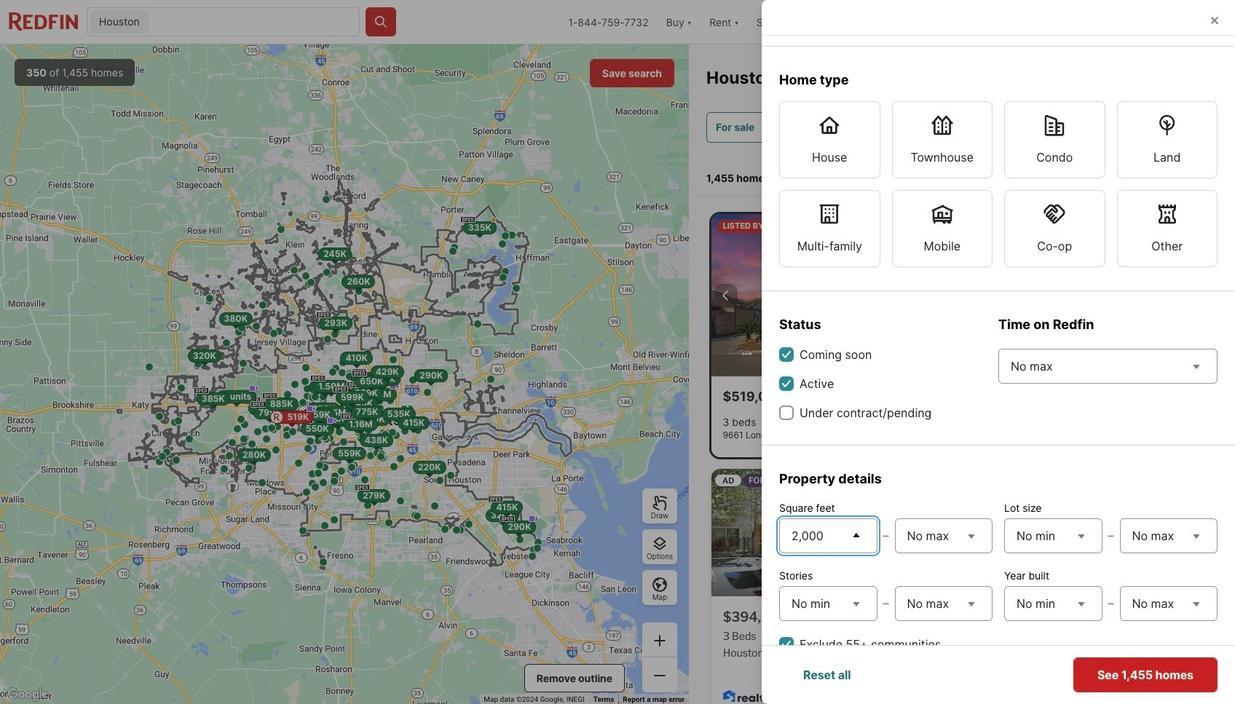 Task type: locate. For each thing, give the bounding box(es) containing it.
next image
[[931, 287, 949, 304]]

option
[[779, 101, 880, 178], [892, 101, 993, 178], [1004, 101, 1105, 178], [1117, 101, 1218, 178], [779, 190, 880, 267], [892, 190, 993, 267], [1004, 190, 1105, 267], [1117, 190, 1218, 267]]

Add home to favorites checkbox
[[1178, 640, 1201, 663]]

toggle search results photos view tab
[[1092, 157, 1151, 193]]

None search field
[[151, 8, 359, 37]]

cell
[[781, 0, 844, 20], [1159, 0, 1215, 20]]

1 horizontal spatial cell
[[1159, 0, 1215, 20]]

add home to favorites image
[[1181, 643, 1198, 660]]

None checkbox
[[779, 637, 794, 652]]

toggle search results table view tab
[[1153, 157, 1203, 193]]

None checkbox
[[779, 347, 794, 362], [779, 376, 794, 391], [779, 406, 794, 420], [779, 347, 794, 362], [779, 376, 794, 391], [779, 406, 794, 420]]

dialog
[[762, 0, 1235, 704]]

list box
[[779, 101, 1218, 267]]

advertisement image
[[703, 463, 962, 704]]

select a min and max value element
[[779, 516, 993, 556], [1004, 516, 1218, 556], [779, 583, 993, 624], [1004, 583, 1218, 624]]

tab list
[[1078, 154, 1218, 196]]

previous image
[[717, 287, 734, 304]]

1 cell from the left
[[781, 0, 844, 20]]

0 horizontal spatial cell
[[781, 0, 844, 20]]



Task type: vqa. For each thing, say whether or not it's contained in the screenshot.
SCHEDULE A TOUR image
yes



Task type: describe. For each thing, give the bounding box(es) containing it.
ad element
[[711, 469, 954, 704]]

schedule a tour image
[[1123, 643, 1140, 660]]

number of bathrooms row
[[779, 0, 1218, 23]]

share home image
[[1152, 643, 1169, 660]]

2 cell from the left
[[1159, 0, 1215, 20]]

submit search image
[[374, 15, 388, 29]]

google image
[[4, 685, 52, 704]]

map region
[[0, 44, 689, 704]]



